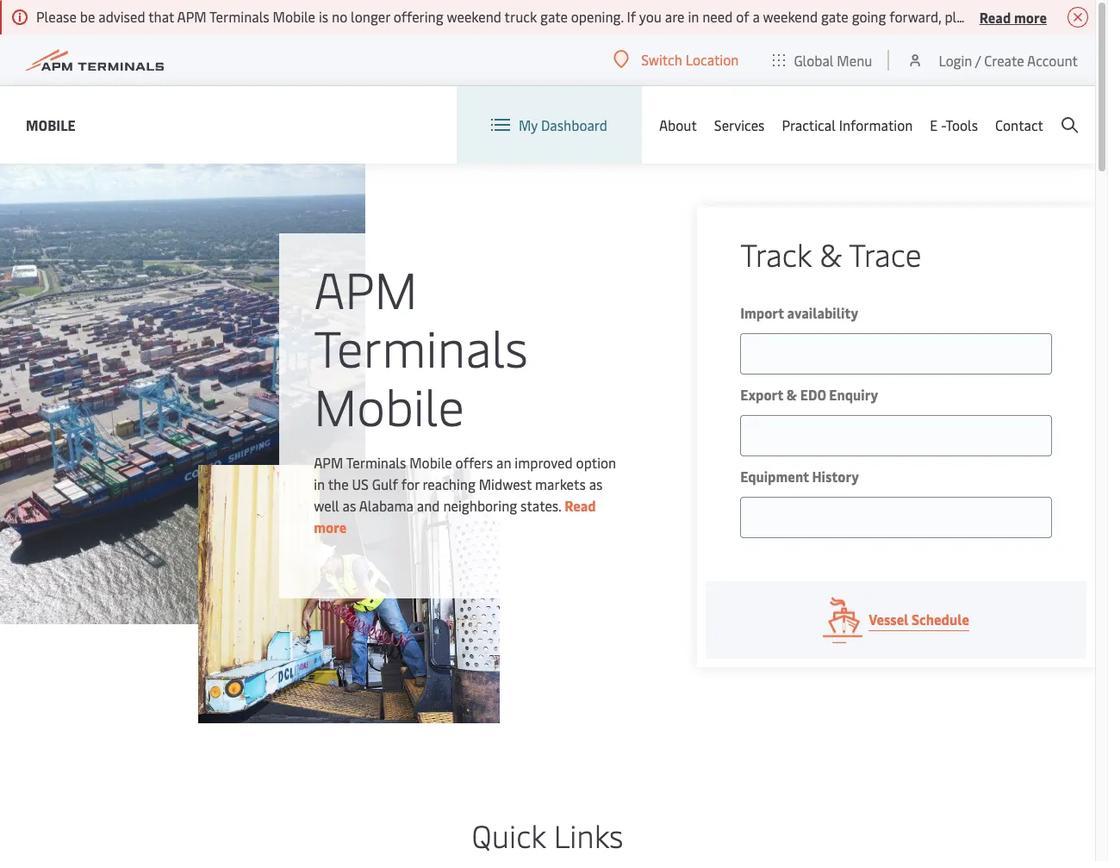 Task type: locate. For each thing, give the bounding box(es) containing it.
0 horizontal spatial more
[[314, 517, 347, 536]]

1 horizontal spatial as
[[589, 474, 603, 493]]

gate right truck
[[540, 7, 568, 26]]

read inside button
[[980, 7, 1011, 26]]

more
[[1014, 7, 1047, 26], [314, 517, 347, 536]]

a
[[753, 7, 760, 26]]

0 horizontal spatial read more
[[314, 496, 596, 536]]

read down markets
[[565, 496, 596, 515]]

2 vertical spatial apm
[[314, 453, 343, 472]]

contact button
[[995, 86, 1044, 164]]

quick
[[472, 814, 546, 857]]

the
[[328, 474, 349, 493]]

menu
[[837, 50, 872, 69]]

global menu button
[[756, 34, 890, 86]]

1 horizontal spatial &
[[820, 233, 842, 275]]

1 horizontal spatial gate
[[821, 7, 849, 26]]

import
[[740, 303, 784, 322]]

1 horizontal spatial read more
[[980, 7, 1047, 26]]

weekend left truck
[[447, 7, 502, 26]]

xin da yang zhou  docked at apm terminals mobile image
[[0, 164, 366, 625]]

apm
[[177, 7, 206, 26], [314, 254, 418, 322], [314, 453, 343, 472]]

read more up login / create account
[[980, 7, 1047, 26]]

enquiry
[[829, 385, 878, 404]]

terminals
[[209, 7, 269, 26], [314, 312, 528, 380], [346, 453, 406, 472]]

vessel
[[869, 610, 909, 629]]

& for edo
[[787, 385, 797, 404]]

are
[[665, 7, 685, 26]]

1 weekend from the left
[[447, 7, 502, 26]]

my
[[519, 115, 538, 134]]

more down well
[[314, 517, 347, 536]]

more left close alert image
[[1014, 7, 1047, 26]]

e -tools
[[930, 115, 978, 134]]

opening.
[[571, 7, 624, 26]]

location
[[686, 50, 739, 69]]

1 vertical spatial read
[[565, 496, 596, 515]]

in left the
[[314, 474, 325, 493]]

2 gate from the left
[[821, 7, 849, 26]]

0 vertical spatial &
[[820, 233, 842, 275]]

global menu
[[794, 50, 872, 69]]

availability
[[787, 303, 858, 322]]

gate
[[540, 7, 568, 26], [821, 7, 849, 26]]

& left trace
[[820, 233, 842, 275]]

my dashboard button
[[491, 86, 607, 164]]

switch location
[[641, 50, 739, 69]]

email
[[988, 7, 1022, 26]]

read more for read more button
[[980, 7, 1047, 26]]

you
[[639, 7, 662, 26]]

improved
[[515, 453, 573, 472]]

vessel schedule link
[[706, 582, 1087, 659]]

1 gate from the left
[[540, 7, 568, 26]]

1 vertical spatial as
[[343, 496, 356, 515]]

weekend right a
[[763, 7, 818, 26]]

2 weekend from the left
[[763, 7, 818, 26]]

1 horizontal spatial in
[[688, 7, 699, 26]]

more for read more link on the bottom
[[314, 517, 347, 536]]

apm inside apm terminals mobile offers an improved option in the us gulf for reaching midwest markets as well as alabama and neighboring states.
[[314, 453, 343, 472]]

history
[[812, 467, 859, 486]]

mobile
[[273, 7, 315, 26], [26, 115, 76, 134], [314, 371, 464, 439], [410, 453, 452, 472]]

as right well
[[343, 496, 356, 515]]

track & trace
[[740, 233, 922, 275]]

is
[[319, 7, 328, 26]]

login
[[939, 50, 972, 69]]

terminals for apm terminals mobile offers an improved option in the us gulf for reaching midwest markets as well as alabama and neighboring states.
[[346, 453, 406, 472]]

about
[[659, 115, 697, 134]]

read more
[[980, 7, 1047, 26], [314, 496, 596, 536]]

mobile inside apm terminals mobile
[[314, 371, 464, 439]]

more for read more button
[[1014, 7, 1047, 26]]

an
[[496, 453, 511, 472]]

0 vertical spatial more
[[1014, 7, 1047, 26]]

midwest
[[479, 474, 532, 493]]

read up login / create account link
[[980, 7, 1011, 26]]

0 horizontal spatial &
[[787, 385, 797, 404]]

0 horizontal spatial read
[[565, 496, 596, 515]]

more inside button
[[1014, 7, 1047, 26]]

0 horizontal spatial gate
[[540, 7, 568, 26]]

terminals for apm terminals mobile
[[314, 312, 528, 380]]

weekend
[[447, 7, 502, 26], [763, 7, 818, 26]]

mobile link
[[26, 114, 76, 136]]

quick links
[[472, 814, 623, 857]]

schedule
[[912, 610, 970, 629]]

about button
[[659, 86, 697, 164]]

apm inside apm terminals mobile
[[314, 254, 418, 322]]

1 vertical spatial apm
[[314, 254, 418, 322]]

in
[[688, 7, 699, 26], [314, 474, 325, 493]]

alabama
[[359, 496, 414, 515]]

read more down reaching
[[314, 496, 596, 536]]

1 horizontal spatial read
[[980, 7, 1011, 26]]

neighboring
[[443, 496, 517, 515]]

1 vertical spatial read more
[[314, 496, 596, 536]]

services button
[[714, 86, 765, 164]]

offering
[[394, 7, 444, 26]]

0 vertical spatial read more
[[980, 7, 1047, 26]]

0 vertical spatial read
[[980, 7, 1011, 26]]

tools
[[946, 115, 978, 134]]

practical information
[[782, 115, 913, 134]]

1 horizontal spatial more
[[1014, 7, 1047, 26]]

0 vertical spatial in
[[688, 7, 699, 26]]

information
[[839, 115, 913, 134]]

1 vertical spatial terminals
[[314, 312, 528, 380]]

terminals inside apm terminals mobile offers an improved option in the us gulf for reaching midwest markets as well as alabama and neighboring states.
[[346, 453, 406, 472]]

that
[[148, 7, 174, 26]]

services
[[714, 115, 765, 134]]

edo
[[800, 385, 826, 404]]

in right are
[[688, 7, 699, 26]]

read
[[980, 7, 1011, 26], [565, 496, 596, 515]]

1 vertical spatial more
[[314, 517, 347, 536]]

0 horizontal spatial weekend
[[447, 7, 502, 26]]

2 vertical spatial terminals
[[346, 453, 406, 472]]

global
[[794, 50, 834, 69]]

as down the option
[[589, 474, 603, 493]]

markets
[[535, 474, 586, 493]]

0 vertical spatial terminals
[[209, 7, 269, 26]]

gate left going
[[821, 7, 849, 26]]

1 horizontal spatial weekend
[[763, 7, 818, 26]]

0 horizontal spatial in
[[314, 474, 325, 493]]

read for read more button
[[980, 7, 1011, 26]]

& left "edo" on the right top of page
[[787, 385, 797, 404]]

switch location button
[[614, 50, 739, 69]]

1 vertical spatial in
[[314, 474, 325, 493]]

0 horizontal spatial as
[[343, 496, 356, 515]]

mobile inside apm terminals mobile offers an improved option in the us gulf for reaching midwest markets as well as alabama and neighboring states.
[[410, 453, 452, 472]]

1 vertical spatial &
[[787, 385, 797, 404]]



Task type: describe. For each thing, give the bounding box(es) containing it.
read more button
[[980, 6, 1047, 28]]

read for read more link on the bottom
[[565, 496, 596, 515]]

e
[[930, 115, 938, 134]]

gulf
[[372, 474, 398, 493]]

us
[[352, 474, 369, 493]]

mobile secondary image
[[198, 465, 499, 724]]

dashboard
[[541, 115, 607, 134]]

export & edo enquiry
[[740, 385, 878, 404]]

in inside apm terminals mobile offers an improved option in the us gulf for reaching midwest markets as well as alabama and neighboring states.
[[314, 474, 325, 493]]

login / create account link
[[907, 34, 1078, 85]]

if
[[627, 7, 636, 26]]

/
[[975, 50, 981, 69]]

my dashboard
[[519, 115, 607, 134]]

close alert image
[[1068, 7, 1088, 28]]

practical information button
[[782, 86, 913, 164]]

apm terminals mobile
[[314, 254, 528, 439]]

create
[[984, 50, 1024, 69]]

states.
[[521, 496, 561, 515]]

account
[[1027, 50, 1078, 69]]

longer
[[351, 7, 390, 26]]

import availability
[[740, 303, 858, 322]]

be
[[80, 7, 95, 26]]

export
[[740, 385, 783, 404]]

forward,
[[890, 7, 942, 26]]

need
[[702, 7, 733, 26]]

apm terminals mobile offers an improved option in the us gulf for reaching midwest markets as well as alabama and neighboring states.
[[314, 453, 616, 515]]

please
[[36, 7, 77, 26]]

track
[[740, 233, 812, 275]]

offers
[[456, 453, 493, 472]]

advised
[[98, 7, 145, 26]]

apm for apm terminals mobile offers an improved option in the us gulf for reaching midwest markets as well as alabama and neighboring states.
[[314, 453, 343, 472]]

links
[[554, 814, 623, 857]]

trace
[[849, 233, 922, 275]]

well
[[314, 496, 339, 515]]

read more for read more link on the bottom
[[314, 496, 596, 536]]

0 vertical spatial as
[[589, 474, 603, 493]]

& for trace
[[820, 233, 842, 275]]

contact
[[995, 115, 1044, 134]]

equipment history
[[740, 467, 859, 486]]

equipment
[[740, 467, 809, 486]]

-
[[941, 115, 946, 134]]

of
[[736, 7, 749, 26]]

please
[[945, 7, 985, 26]]

no
[[332, 7, 347, 26]]

truck
[[505, 7, 537, 26]]

read more link
[[314, 496, 596, 536]]

vessel schedule
[[869, 610, 970, 629]]

option
[[576, 453, 616, 472]]

0 vertical spatial apm
[[177, 7, 206, 26]]

practical
[[782, 115, 836, 134]]

and
[[417, 496, 440, 515]]

login / create account
[[939, 50, 1078, 69]]

going
[[852, 7, 886, 26]]

reaching
[[423, 474, 476, 493]]

e -tools button
[[930, 86, 978, 164]]

for
[[401, 474, 419, 493]]

apm for apm terminals mobile
[[314, 254, 418, 322]]

switch
[[641, 50, 682, 69]]

please be advised that apm terminals mobile is no longer offering weekend truck gate opening. if you are in need of a weekend gate going forward, please email
[[36, 7, 1026, 26]]



Task type: vqa. For each thing, say whether or not it's contained in the screenshot.
apm terminals mobile
yes



